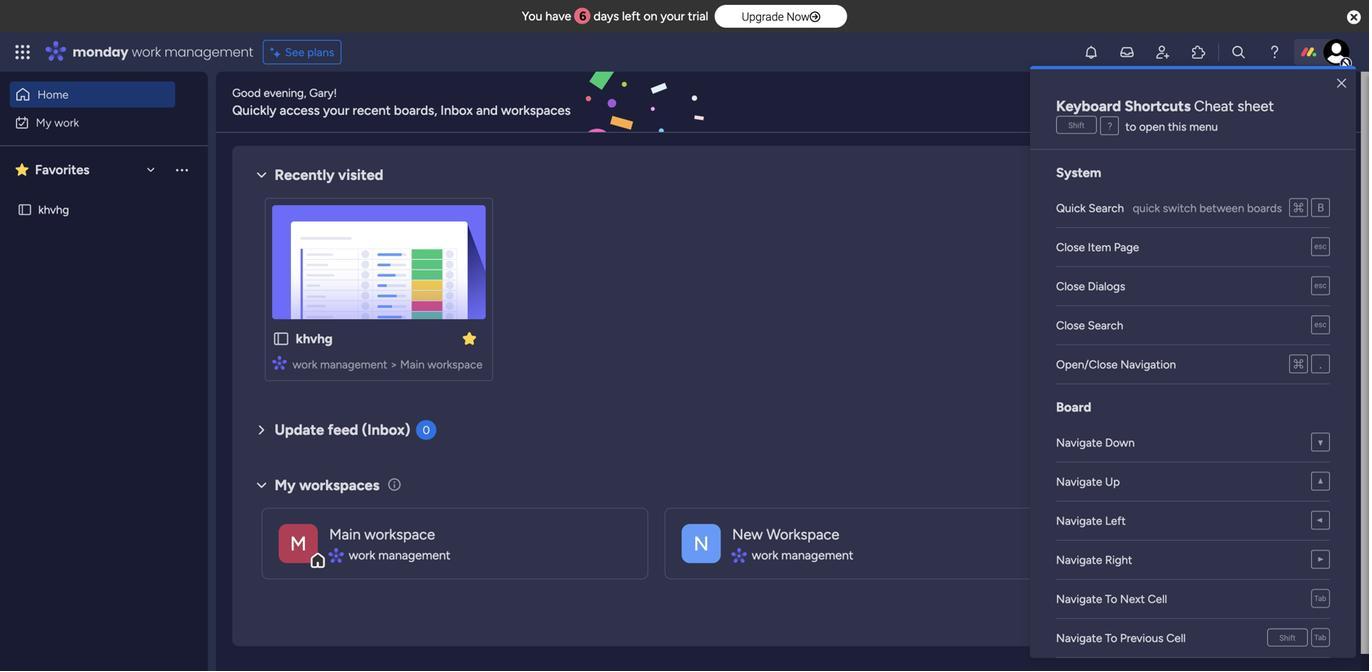 Task type: locate. For each thing, give the bounding box(es) containing it.
1 vertical spatial learn
[[1165, 539, 1193, 552]]

work inside button
[[54, 116, 79, 130]]

learn inside help center element
[[1165, 539, 1193, 552]]

made
[[1148, 306, 1181, 322]]

close for close dialogs
[[1057, 280, 1085, 293]]

boost
[[1110, 287, 1144, 302]]

templates
[[1184, 306, 1243, 322], [1217, 342, 1275, 357]]

1 horizontal spatial work management
[[752, 548, 854, 563]]

0 vertical spatial and
[[476, 103, 498, 118]]

help
[[1245, 630, 1274, 647]]

quick switch between boards
[[1133, 201, 1283, 215]]

and
[[476, 103, 498, 118], [1196, 539, 1215, 552]]

0 vertical spatial search
[[1292, 95, 1332, 110]]

workspace image down 'my workspaces'
[[279, 525, 318, 564]]

main right m
[[329, 526, 361, 544]]

khvhg for public board image
[[296, 331, 333, 347]]

0 vertical spatial close
[[1057, 240, 1085, 254]]

to left previous
[[1106, 632, 1118, 646]]

to left next
[[1106, 593, 1118, 607]]

5 navigate from the top
[[1057, 593, 1103, 607]]

to for previous
[[1106, 632, 1118, 646]]

your up made
[[1148, 287, 1174, 302]]

1 vertical spatial main
[[329, 526, 361, 544]]

up
[[1106, 475, 1120, 489]]

v2 shortcuts esc image right minutes
[[1312, 277, 1330, 296]]

0 horizontal spatial workspace image
[[279, 525, 318, 564]]

0 vertical spatial learn
[[1165, 460, 1193, 474]]

management left >
[[320, 358, 388, 372]]

favorites
[[35, 162, 90, 178]]

navigate for navigate up
[[1057, 475, 1103, 489]]

cell
[[1148, 593, 1168, 607], [1167, 632, 1186, 646]]

sales
[[1210, 598, 1236, 612], [1214, 617, 1239, 631]]

0 vertical spatial khvhg
[[38, 203, 69, 217]]

v2 shortcuts esc image for close item page
[[1312, 238, 1330, 257]]

workspace image left "new"
[[682, 525, 721, 564]]

2 workspace image from the left
[[682, 525, 721, 564]]

1 horizontal spatial and
[[1196, 539, 1215, 552]]

khvhg right public board icon
[[38, 203, 69, 217]]

board
[[1057, 400, 1092, 415]]

contact
[[1165, 598, 1208, 612]]

1 vertical spatial to
[[1106, 632, 1118, 646]]

close left dialogs
[[1057, 280, 1085, 293]]

monday work management
[[73, 43, 253, 61]]

1 horizontal spatial workspaces
[[501, 103, 571, 118]]

1 vertical spatial v2 shortcuts tab image
[[1312, 629, 1330, 648]]

open/close navigation
[[1057, 358, 1176, 372]]

0 vertical spatial workspaces
[[501, 103, 571, 118]]

work management for n
[[752, 548, 854, 563]]

2 vertical spatial close
[[1057, 319, 1085, 333]]

and left get at the right bottom of page
[[1196, 539, 1215, 552]]

monday
[[73, 43, 128, 61]]

0 vertical spatial v2 shortcuts esc image
[[1312, 238, 1330, 257]]

navigate left left
[[1057, 514, 1103, 528]]

item
[[1088, 240, 1112, 254]]

open update feed (inbox) image
[[252, 421, 271, 440]]

0 vertical spatial cell
[[1148, 593, 1168, 607]]

have
[[546, 9, 572, 24]]

0 vertical spatial sales
[[1210, 598, 1236, 612]]

0 vertical spatial to
[[1106, 593, 1118, 607]]

1 navigate from the top
[[1057, 436, 1103, 450]]

home button
[[10, 82, 175, 108]]

khvhg list box
[[0, 192, 208, 322]]

2 navigate from the top
[[1057, 475, 1103, 489]]

and right 'inbox'
[[476, 103, 498, 118]]

quick search right v2 bolt switch icon
[[1254, 95, 1332, 110]]

search everything image
[[1231, 44, 1247, 60]]

close up open/close
[[1057, 319, 1085, 333]]

my work
[[36, 116, 79, 130]]

your
[[661, 9, 685, 24], [323, 103, 349, 118], [1148, 287, 1174, 302]]

1 to from the top
[[1106, 593, 1118, 607]]

work down "new"
[[752, 548, 779, 563]]

1 vertical spatial workspace
[[364, 526, 435, 544]]

close
[[1057, 240, 1085, 254], [1057, 280, 1085, 293], [1057, 319, 1085, 333]]

v2 shortcuts tab image
[[1312, 590, 1330, 609], [1312, 629, 1330, 648]]

1 vertical spatial workspaces
[[299, 477, 380, 494]]

this
[[1168, 120, 1187, 134]]

1 work management from the left
[[349, 548, 451, 563]]

1 vertical spatial sales
[[1214, 617, 1239, 631]]

0 vertical spatial quick search
[[1254, 95, 1332, 110]]

help center element
[[1101, 503, 1345, 569]]

workspace image
[[279, 525, 318, 564], [682, 525, 721, 564]]

your right on on the left of the page
[[661, 9, 685, 24]]

1 vertical spatial templates
[[1217, 342, 1275, 357]]

v2 star 2 image
[[15, 160, 29, 180]]

main workspace
[[329, 526, 435, 544]]

quick
[[1133, 201, 1161, 215]]

navigate down navigate right
[[1057, 593, 1103, 607]]

my for my work
[[36, 116, 52, 130]]

new workspace
[[732, 526, 840, 544]]

work management down the 'main workspace'
[[349, 548, 451, 563]]

recently visited
[[275, 166, 384, 184]]

work management for m
[[349, 548, 451, 563]]

0 vertical spatial main
[[400, 358, 425, 372]]

help button
[[1231, 625, 1288, 652]]

1 horizontal spatial your
[[661, 9, 685, 24]]

monday.com
[[1221, 460, 1287, 474]]

2 close from the top
[[1057, 280, 1085, 293]]

1 horizontal spatial khvhg
[[296, 331, 333, 347]]

1 vertical spatial my
[[275, 477, 296, 494]]

work down the 'main workspace'
[[349, 548, 375, 563]]

0 vertical spatial quick
[[1254, 95, 1288, 110]]

new
[[732, 526, 763, 544]]

to
[[1106, 593, 1118, 607], [1106, 632, 1118, 646]]

to for next
[[1106, 593, 1118, 607]]

work right monday
[[132, 43, 161, 61]]

v2 shortcuts esc image
[[1312, 238, 1330, 257], [1312, 277, 1330, 296], [1312, 316, 1330, 335]]

0
[[423, 424, 430, 437]]

0 vertical spatial your
[[661, 9, 685, 24]]

navigate left the up
[[1057, 475, 1103, 489]]

learn
[[1165, 460, 1193, 474], [1165, 539, 1193, 552]]

sales right our
[[1214, 617, 1239, 631]]

templates right explore
[[1217, 342, 1275, 357]]

navigate for navigate to previous cell
[[1057, 632, 1103, 646]]

v2 shortcuts tab image right help button
[[1312, 629, 1330, 648]]

quick
[[1254, 95, 1288, 110], [1057, 201, 1086, 215]]

quick down system
[[1057, 201, 1086, 215]]

close left item on the right top of the page
[[1057, 240, 1085, 254]]

recently
[[275, 166, 335, 184]]

left
[[622, 9, 641, 24]]

my for my workspaces
[[275, 477, 296, 494]]

navigate
[[1057, 436, 1103, 450], [1057, 475, 1103, 489], [1057, 514, 1103, 528], [1057, 554, 1103, 567], [1057, 593, 1103, 607], [1057, 632, 1103, 646]]

help image
[[1267, 44, 1283, 60]]

in
[[1234, 287, 1244, 302]]

1 vertical spatial cell
[[1167, 632, 1186, 646]]

work management
[[349, 548, 451, 563], [752, 548, 854, 563]]

1 horizontal spatial main
[[400, 358, 425, 372]]

quick right v2 bolt switch icon
[[1254, 95, 1288, 110]]

work management down workspace
[[752, 548, 854, 563]]

boost your workflow in minutes with ready-made templates
[[1110, 287, 1323, 322]]

workspaces inside good evening, gary! quickly access your recent boards, inbox and workspaces
[[501, 103, 571, 118]]

close my workspaces image
[[252, 476, 271, 495]]

6 navigate from the top
[[1057, 632, 1103, 646]]

recent
[[353, 103, 391, 118]]

workspaces down the update feed (inbox)
[[299, 477, 380, 494]]

my down 'home'
[[36, 116, 52, 130]]

v2 shortcuts esc image down "with"
[[1312, 316, 1330, 335]]

cell down meet at the bottom of the page
[[1167, 632, 1186, 646]]

cell for navigate to next cell
[[1148, 593, 1168, 607]]

0 horizontal spatial your
[[323, 103, 349, 118]]

my inside button
[[36, 116, 52, 130]]

navigate to next cell
[[1057, 593, 1168, 607]]

close item page
[[1057, 240, 1140, 254]]

sales up our
[[1210, 598, 1236, 612]]

search up item on the right top of the page
[[1089, 201, 1124, 215]]

navigation
[[1121, 358, 1176, 372]]

see
[[285, 45, 305, 59]]

1 horizontal spatial workspace image
[[682, 525, 721, 564]]

navigate for navigate right
[[1057, 554, 1103, 567]]

workflow
[[1177, 287, 1230, 302]]

v2 shortcuts command image
[[1290, 199, 1308, 218]]

notifications image
[[1083, 44, 1100, 60]]

1 close from the top
[[1057, 240, 1085, 254]]

search down boost
[[1088, 319, 1124, 333]]

templates inside boost your workflow in minutes with ready-made templates
[[1184, 306, 1243, 322]]

our
[[1194, 617, 1211, 631]]

learn inside getting started element
[[1165, 460, 1193, 474]]

1 vertical spatial your
[[323, 103, 349, 118]]

my workspaces
[[275, 477, 380, 494]]

upgrade now
[[742, 10, 810, 24]]

3 navigate from the top
[[1057, 514, 1103, 528]]

v2 shortcuts esc image for close dialogs
[[1312, 277, 1330, 296]]

boards
[[1248, 201, 1283, 215]]

1 vertical spatial close
[[1057, 280, 1085, 293]]

1 horizontal spatial my
[[275, 477, 296, 494]]

1 horizontal spatial quick search
[[1254, 95, 1332, 110]]

workspace image containing m
[[279, 525, 318, 564]]

navigate left "right"
[[1057, 554, 1103, 567]]

your down gary!
[[323, 103, 349, 118]]

1 workspace image from the left
[[279, 525, 318, 564]]

cell right next
[[1148, 593, 1168, 607]]

to
[[1126, 120, 1137, 134]]

plans
[[307, 45, 334, 59]]

1 learn from the top
[[1165, 460, 1193, 474]]

khvhg inside list box
[[38, 203, 69, 217]]

2 horizontal spatial your
[[1148, 287, 1174, 302]]

0 horizontal spatial my
[[36, 116, 52, 130]]

1 vertical spatial v2 shortcuts esc image
[[1312, 277, 1330, 296]]

0 horizontal spatial and
[[476, 103, 498, 118]]

2 learn from the top
[[1165, 539, 1193, 552]]

search right sheet
[[1292, 95, 1332, 110]]

learn for learn and get support
[[1165, 539, 1193, 552]]

0 horizontal spatial khvhg
[[38, 203, 69, 217]]

templates inside button
[[1217, 342, 1275, 357]]

4 navigate from the top
[[1057, 554, 1103, 567]]

main right >
[[400, 358, 425, 372]]

0 vertical spatial v2 shortcuts tab image
[[1312, 590, 1330, 609]]

0 horizontal spatial work management
[[349, 548, 451, 563]]

workspaces right 'inbox'
[[501, 103, 571, 118]]

menu
[[1190, 120, 1218, 134]]

quick search down system
[[1057, 201, 1124, 215]]

upgrade
[[742, 10, 784, 24]]

2 to from the top
[[1106, 632, 1118, 646]]

2 vertical spatial v2 shortcuts esc image
[[1312, 316, 1330, 335]]

2 v2 shortcuts esc image from the top
[[1312, 277, 1330, 296]]

v2 shortcuts esc image down v2 shortcuts b image
[[1312, 238, 1330, 257]]

m
[[290, 532, 307, 556]]

2 vertical spatial your
[[1148, 287, 1174, 302]]

work down 'home'
[[54, 116, 79, 130]]

learn left how
[[1165, 460, 1193, 474]]

management down the 'main workspace'
[[379, 548, 451, 563]]

1 vertical spatial khvhg
[[296, 331, 333, 347]]

v2 user feedback image
[[1114, 93, 1126, 111]]

quick inside button
[[1254, 95, 1288, 110]]

3 close from the top
[[1057, 319, 1085, 333]]

0 vertical spatial my
[[36, 116, 52, 130]]

v2 shortcuts esc image for close search
[[1312, 316, 1330, 335]]

0 horizontal spatial main
[[329, 526, 361, 544]]

my right close my workspaces icon
[[275, 477, 296, 494]]

1 vertical spatial quick
[[1057, 201, 1086, 215]]

learn left get at the right bottom of page
[[1165, 539, 1193, 552]]

templates down "workflow"
[[1184, 306, 1243, 322]]

navigate left
[[1057, 514, 1126, 528]]

navigate down board
[[1057, 436, 1103, 450]]

1 horizontal spatial quick
[[1254, 95, 1288, 110]]

1 vertical spatial and
[[1196, 539, 1215, 552]]

navigate for navigate to next cell
[[1057, 593, 1103, 607]]

workspace image for main
[[279, 525, 318, 564]]

quick search inside button
[[1254, 95, 1332, 110]]

khvhg right public board image
[[296, 331, 333, 347]]

3 v2 shortcuts esc image from the top
[[1312, 316, 1330, 335]]

days
[[594, 9, 619, 24]]

0 vertical spatial templates
[[1184, 306, 1243, 322]]

n
[[694, 532, 709, 556]]

0 horizontal spatial quick search
[[1057, 201, 1124, 215]]

workspace image containing n
[[682, 525, 721, 564]]

1 v2 shortcuts esc image from the top
[[1312, 238, 1330, 257]]

navigate down navigate to next cell
[[1057, 632, 1103, 646]]

2 work management from the left
[[752, 548, 854, 563]]

work
[[132, 43, 161, 61], [54, 116, 79, 130], [293, 358, 317, 372], [349, 548, 375, 563], [752, 548, 779, 563]]

gary!
[[309, 86, 337, 100]]

v2 shortcuts tab image down v2 shortcuts right image
[[1312, 590, 1330, 609]]

v2 shortcuts command image
[[1290, 355, 1308, 374]]



Task type: vqa. For each thing, say whether or not it's contained in the screenshot.
top nov
no



Task type: describe. For each thing, give the bounding box(es) containing it.
search inside button
[[1292, 95, 1332, 110]]

and inside good evening, gary! quickly access your recent boards, inbox and workspaces
[[476, 103, 498, 118]]

minutes
[[1247, 287, 1294, 302]]

gary orlando image
[[1324, 39, 1350, 65]]

keyboard shortcuts cheat sheet
[[1057, 97, 1274, 115]]

v2 shortcuts left image
[[1312, 512, 1330, 531]]

2 v2 shortcuts tab image from the top
[[1312, 629, 1330, 648]]

home
[[38, 88, 69, 101]]

inbox
[[441, 103, 473, 118]]

dialogs
[[1088, 280, 1126, 293]]

evening,
[[264, 86, 307, 100]]

workspace image for new
[[682, 525, 721, 564]]

dapulse x slim image
[[1338, 76, 1347, 92]]

visited
[[338, 166, 384, 184]]

good evening, gary! quickly access your recent boards, inbox and workspaces
[[232, 86, 571, 118]]

management up good
[[164, 43, 253, 61]]

your inside good evening, gary! quickly access your recent boards, inbox and workspaces
[[323, 103, 349, 118]]

1 vertical spatial search
[[1089, 201, 1124, 215]]

favorites button
[[11, 156, 162, 184]]

quick search button
[[1228, 86, 1345, 119]]

learn and get support
[[1165, 539, 1278, 552]]

contact sales element
[[1101, 582, 1345, 647]]

cell for navigate to previous cell
[[1167, 632, 1186, 646]]

remove from favorites image
[[461, 331, 478, 347]]

1 v2 shortcuts tab image from the top
[[1312, 590, 1330, 609]]

close for close item page
[[1057, 240, 1085, 254]]

ready-
[[1110, 306, 1148, 322]]

navigate down
[[1057, 436, 1135, 450]]

feedback
[[1161, 95, 1212, 109]]

v2 shortcuts right image
[[1312, 551, 1330, 570]]

see plans
[[285, 45, 334, 59]]

and inside help center element
[[1196, 539, 1215, 552]]

v2 shortcuts down image
[[1312, 434, 1330, 452]]

access
[[280, 103, 320, 118]]

explore templates
[[1170, 342, 1275, 357]]

>
[[390, 358, 398, 372]]

how
[[1196, 460, 1218, 474]]

v2 shortcuts b image
[[1312, 199, 1330, 218]]

v2 shortcuts dot image
[[1312, 355, 1330, 374]]

work up update
[[293, 358, 317, 372]]

management down workspace
[[782, 548, 854, 563]]

boards,
[[394, 103, 437, 118]]

templates image image
[[1115, 159, 1330, 271]]

works
[[1289, 460, 1320, 474]]

down
[[1106, 436, 1135, 450]]

select product image
[[15, 44, 31, 60]]

between
[[1200, 201, 1245, 215]]

next
[[1121, 593, 1145, 607]]

system
[[1057, 165, 1102, 181]]

quickly
[[232, 103, 277, 118]]

close dialogs
[[1057, 280, 1126, 293]]

0 horizontal spatial quick
[[1057, 201, 1086, 215]]

v2 shortcuts up image
[[1312, 473, 1330, 492]]

inbox image
[[1119, 44, 1136, 60]]

learn for learn how monday.com works
[[1165, 460, 1193, 474]]

contact sales meet our sales experts
[[1165, 598, 1280, 631]]

invite members image
[[1155, 44, 1171, 60]]

v2 bolt switch image
[[1241, 93, 1250, 111]]

dapulse close image
[[1348, 9, 1361, 26]]

shortcuts
[[1125, 97, 1191, 115]]

favorites options image
[[174, 162, 190, 178]]

feed
[[328, 421, 358, 439]]

right
[[1106, 554, 1133, 567]]

workspace
[[767, 526, 840, 544]]

keyboard
[[1057, 97, 1122, 115]]

trial
[[688, 9, 709, 24]]

close search
[[1057, 319, 1124, 333]]

khvhg for public board icon
[[38, 203, 69, 217]]

left
[[1106, 514, 1126, 528]]

work management > main workspace
[[293, 358, 483, 372]]

navigate for navigate down
[[1057, 436, 1103, 450]]

2 vertical spatial search
[[1088, 319, 1124, 333]]

navigate right
[[1057, 554, 1133, 567]]

0 vertical spatial workspace
[[428, 358, 483, 372]]

navigate up
[[1057, 475, 1120, 489]]

learn how monday.com works
[[1165, 460, 1320, 474]]

good
[[232, 86, 261, 100]]

now
[[787, 10, 810, 24]]

public board image
[[17, 202, 33, 218]]

1 vertical spatial quick search
[[1057, 201, 1124, 215]]

experts
[[1242, 617, 1280, 631]]

sheet
[[1238, 97, 1274, 115]]

(inbox)
[[362, 421, 411, 439]]

navigate to previous cell
[[1057, 632, 1186, 646]]

public board image
[[272, 330, 290, 348]]

v2 shortcuts question mark image
[[1101, 117, 1119, 136]]

navigate for navigate left
[[1057, 514, 1103, 528]]

0 horizontal spatial workspaces
[[299, 477, 380, 494]]

dapulse rightstroke image
[[810, 11, 821, 23]]

update feed (inbox)
[[275, 421, 411, 439]]

explore
[[1170, 342, 1214, 357]]

apps image
[[1191, 44, 1207, 60]]

on
[[644, 9, 658, 24]]

open/close
[[1057, 358, 1118, 372]]

close recently visited image
[[252, 165, 271, 185]]

upgrade now link
[[715, 5, 848, 28]]

give feedback
[[1133, 95, 1212, 109]]

your inside boost your workflow in minutes with ready-made templates
[[1148, 287, 1174, 302]]

to open this menu
[[1126, 120, 1218, 134]]

see plans button
[[263, 40, 342, 64]]

my work button
[[10, 110, 175, 136]]

getting started element
[[1101, 425, 1345, 490]]

explore templates button
[[1110, 333, 1335, 366]]

page
[[1114, 240, 1140, 254]]

previous
[[1121, 632, 1164, 646]]

update
[[275, 421, 324, 439]]

you
[[522, 9, 543, 24]]

cheat
[[1194, 97, 1234, 115]]

close for close search
[[1057, 319, 1085, 333]]



